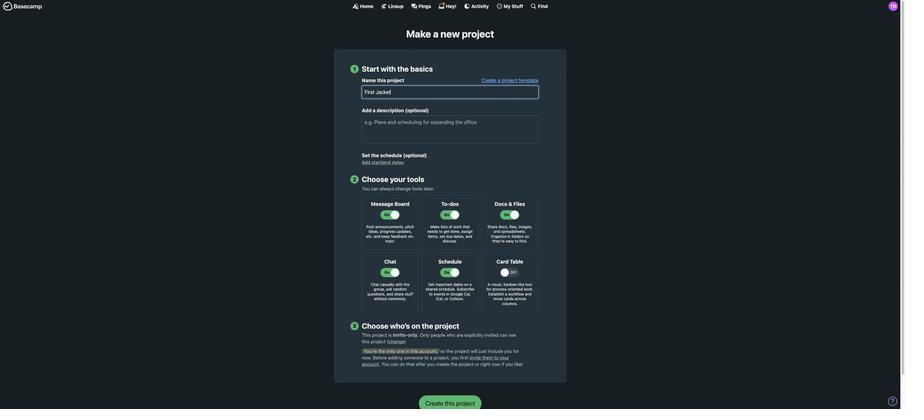 Task type: locate. For each thing, give the bounding box(es) containing it.
0 horizontal spatial on
[[412, 322, 420, 330]]

on up subscribe
[[464, 282, 469, 287]]

1 choose from the top
[[362, 175, 389, 184]]

and inside share docs, files, images, and spreadsheets. organize in folders so they're easy to find.
[[494, 229, 500, 234]]

folders
[[512, 234, 524, 239]]

dates inside "set the schedule (optional) add start/end dates"
[[392, 160, 404, 165]]

you
[[362, 186, 370, 191], [382, 361, 390, 367]]

(optional) inside "set the schedule (optional) add start/end dates"
[[403, 153, 427, 158]]

and inside make lists of work that needs to get done, assign items, set due dates, and discuss.
[[466, 234, 472, 239]]

0 horizontal spatial dates
[[392, 160, 404, 165]]

establish
[[488, 292, 504, 297]]

0 vertical spatial for
[[487, 287, 492, 292]]

your up if
[[500, 355, 509, 360]]

change down choose your tools
[[396, 186, 411, 191]]

1 vertical spatial in
[[447, 292, 450, 297]]

post announcements, pitch ideas, progress updates, etc. and keep feedback on- topic.
[[366, 224, 414, 244]]

0 horizontal spatial you
[[362, 186, 370, 191]]

this
[[377, 78, 386, 83], [362, 339, 370, 344], [411, 348, 419, 354]]

this down this
[[362, 339, 370, 344]]

1 horizontal spatial so
[[525, 234, 529, 239]]

so up "project,"
[[440, 348, 445, 354]]

for inside a visual, kanban-like tool for process-oriented work. establish a workflow and move cards across columns.
[[487, 287, 492, 292]]

them
[[482, 355, 493, 360]]

0 vertical spatial choose
[[362, 175, 389, 184]]

can left always
[[371, 186, 379, 191]]

with
[[381, 65, 396, 73], [396, 282, 403, 287]]

make
[[406, 28, 431, 40], [430, 224, 440, 229]]

to inside so the project will just include you for now. before adding someone to a project, you first
[[425, 355, 429, 360]]

chat for chat
[[384, 259, 396, 265]]

a up cards
[[505, 292, 507, 297]]

1 horizontal spatial or
[[475, 361, 480, 367]]

the up "project,"
[[447, 348, 454, 354]]

add left description
[[362, 108, 372, 113]]

name this project
[[362, 78, 404, 83]]

set
[[362, 153, 370, 158], [429, 282, 435, 287]]

1 horizontal spatial in
[[447, 292, 450, 297]]

or down invite
[[475, 361, 480, 367]]

so up find.
[[525, 234, 529, 239]]

chat down topic.
[[384, 259, 396, 265]]

tool
[[526, 282, 532, 287]]

and inside the 'chat casually with the group, ask random questions, and share stuff without ceremony.'
[[387, 292, 393, 297]]

for
[[487, 287, 492, 292], [513, 348, 519, 354]]

adding
[[388, 355, 403, 360]]

easy
[[506, 239, 514, 244]]

1 vertical spatial set
[[429, 282, 435, 287]]

a
[[433, 28, 439, 40], [498, 78, 501, 83], [373, 108, 376, 113], [470, 282, 472, 287], [505, 292, 507, 297], [430, 355, 433, 360]]

change
[[396, 186, 411, 191], [389, 339, 404, 344]]

topic.
[[385, 239, 395, 244]]

a up subscribe
[[470, 282, 472, 287]]

2 vertical spatial in
[[406, 348, 410, 354]]

0 horizontal spatial in
[[406, 348, 410, 354]]

0 horizontal spatial can
[[371, 186, 379, 191]]

that up assign
[[463, 224, 470, 229]]

1 vertical spatial or
[[475, 361, 480, 367]]

organize
[[491, 234, 507, 239]]

account
[[362, 361, 379, 367]]

to inside invite them to your account
[[495, 355, 499, 360]]

can
[[371, 186, 379, 191], [500, 332, 508, 338], [391, 361, 399, 367]]

dates down schedule
[[392, 160, 404, 165]]

1 horizontal spatial dates
[[454, 282, 463, 287]]

2 horizontal spatial this
[[411, 348, 419, 354]]

and down "ideas,"
[[374, 234, 381, 239]]

(optional) right schedule
[[403, 153, 427, 158]]

board
[[395, 201, 410, 207]]

to up set on the bottom of page
[[439, 229, 443, 234]]

(optional) for set the schedule (optional) add start/end dates
[[403, 153, 427, 158]]

1 horizontal spatial set
[[429, 282, 435, 287]]

invite
[[470, 355, 481, 360]]

to down the folders
[[515, 239, 519, 244]]

people
[[431, 332, 445, 338]]

schedule
[[439, 259, 462, 265]]

tools left later.
[[412, 186, 423, 191]]

you
[[505, 348, 512, 354], [451, 355, 459, 360], [427, 361, 435, 367], [506, 361, 513, 367]]

message
[[371, 201, 394, 207]]

one
[[397, 348, 405, 354]]

card table
[[497, 259, 523, 265]]

this right name
[[377, 78, 386, 83]]

make inside make lists of work that needs to get done, assign items, set due dates, and discuss.
[[430, 224, 440, 229]]

you right after in the left of the page
[[427, 361, 435, 367]]

and down work.
[[525, 292, 532, 297]]

for up like!
[[513, 348, 519, 354]]

needs
[[428, 229, 438, 234]]

1 horizontal spatial for
[[513, 348, 519, 354]]

0 vertical spatial you
[[362, 186, 370, 191]]

your up you can always change tools later.
[[390, 175, 406, 184]]

now.
[[362, 355, 372, 360]]

0 vertical spatial your
[[390, 175, 406, 184]]

project up first
[[455, 348, 470, 354]]

1 horizontal spatial that
[[463, 224, 470, 229]]

you up . you can do that after you create the project or right now if you like!
[[451, 355, 459, 360]]

across
[[515, 297, 527, 301]]

make up needs
[[430, 224, 440, 229]]

1 horizontal spatial can
[[391, 361, 399, 367]]

0 vertical spatial (optional)
[[405, 108, 429, 113]]

who
[[447, 332, 456, 338]]

2 horizontal spatial can
[[500, 332, 508, 338]]

activity link
[[464, 3, 489, 9]]

add inside "set the schedule (optional) add start/end dates"
[[362, 160, 371, 165]]

table
[[510, 259, 523, 265]]

1 vertical spatial your
[[500, 355, 509, 360]]

pitch
[[405, 224, 414, 229]]

important
[[436, 282, 453, 287]]

0 vertical spatial add
[[362, 108, 372, 113]]

later.
[[424, 186, 435, 191]]

chat inside the 'chat casually with the group, ask random questions, and share stuff without ceremony.'
[[371, 282, 379, 287]]

a right create
[[498, 78, 501, 83]]

0 horizontal spatial or
[[445, 297, 448, 301]]

the inside "set the schedule (optional) add start/end dates"
[[371, 153, 379, 158]]

so the project will just include you for now. before adding someone to a project, you first
[[362, 348, 519, 360]]

can inside only people who are explicitly invited can see this project (
[[500, 332, 508, 338]]

process-
[[493, 287, 508, 292]]

in up easy
[[508, 234, 511, 239]]

to up now
[[495, 355, 499, 360]]

and down ask
[[387, 292, 393, 297]]

home link
[[353, 3, 374, 9]]

lineup
[[388, 3, 404, 9]]

the up start/end
[[371, 153, 379, 158]]

you right .
[[382, 361, 390, 367]]

the inside the 'chat casually with the group, ask random questions, and share stuff without ceremony.'
[[404, 282, 410, 287]]

set up add start/end dates link on the left of page
[[362, 153, 370, 158]]

1 vertical spatial choose
[[362, 322, 389, 330]]

change down invite-
[[389, 339, 404, 344]]

a visual, kanban-like tool for process-oriented work. establish a workflow and move cards across columns.
[[487, 282, 534, 306]]

of
[[449, 224, 453, 229]]

1 vertical spatial chat
[[371, 282, 379, 287]]

who's
[[390, 322, 410, 330]]

0 vertical spatial make
[[406, 28, 431, 40]]

with up random
[[396, 282, 403, 287]]

this up someone
[[411, 348, 419, 354]]

to down account,
[[425, 355, 429, 360]]

2 horizontal spatial in
[[508, 234, 511, 239]]

a down account,
[[430, 355, 433, 360]]

0 horizontal spatial chat
[[371, 282, 379, 287]]

that for do
[[406, 361, 415, 367]]

0 vertical spatial change
[[396, 186, 411, 191]]

0 vertical spatial dates
[[392, 160, 404, 165]]

chat casually with the group, ask random questions, and share stuff without ceremony.
[[368, 282, 413, 301]]

make for make lists of work that needs to get done, assign items, set due dates, and discuss.
[[430, 224, 440, 229]]

0 vertical spatial can
[[371, 186, 379, 191]]

1 vertical spatial can
[[500, 332, 508, 338]]

None submit
[[419, 395, 482, 409]]

that inside make lists of work that needs to get done, assign items, set due dates, and discuss.
[[463, 224, 470, 229]]

done,
[[451, 229, 461, 234]]

change link
[[389, 339, 404, 344]]

0 vertical spatial that
[[463, 224, 470, 229]]

to inside set important dates on a shared schedule. subscribe to events in google cal, ical, or outlook.
[[429, 292, 433, 297]]

choose who's on the project
[[362, 322, 460, 330]]

share docs, files, images, and spreadsheets. organize in folders so they're easy to find.
[[488, 224, 533, 244]]

1 vertical spatial for
[[513, 348, 519, 354]]

1 vertical spatial this
[[362, 339, 370, 344]]

with up name this project
[[381, 65, 396, 73]]

so inside share docs, files, images, and spreadsheets. organize in folders so they're easy to find.
[[525, 234, 529, 239]]

0 vertical spatial on
[[464, 282, 469, 287]]

that down someone
[[406, 361, 415, 367]]

0 vertical spatial this
[[377, 78, 386, 83]]

to down shared in the left of the page
[[429, 292, 433, 297]]

post
[[367, 224, 374, 229]]

0 horizontal spatial so
[[440, 348, 445, 354]]

1 vertical spatial make
[[430, 224, 440, 229]]

1 horizontal spatial chat
[[384, 259, 396, 265]]

0 horizontal spatial for
[[487, 287, 492, 292]]

1 vertical spatial that
[[406, 361, 415, 367]]

chat
[[384, 259, 396, 265], [371, 282, 379, 287]]

1 vertical spatial add
[[362, 160, 371, 165]]

dates up subscribe
[[454, 282, 463, 287]]

2 choose from the top
[[362, 322, 389, 330]]

project
[[462, 28, 494, 40], [387, 78, 404, 83], [502, 78, 518, 83], [435, 322, 460, 330], [372, 332, 387, 338], [371, 339, 386, 344], [455, 348, 470, 354], [459, 361, 474, 367]]

0 vertical spatial chat
[[384, 259, 396, 265]]

and up organize
[[494, 229, 500, 234]]

random
[[393, 287, 407, 292]]

1
[[353, 66, 356, 72]]

set inside "set the schedule (optional) add start/end dates"
[[362, 153, 370, 158]]

1 vertical spatial with
[[396, 282, 403, 287]]

you left always
[[362, 186, 370, 191]]

1 horizontal spatial on
[[464, 282, 469, 287]]

make down pings popup button
[[406, 28, 431, 40]]

0 horizontal spatial this
[[362, 339, 370, 344]]

(optional) right description
[[405, 108, 429, 113]]

in right one
[[406, 348, 410, 354]]

0 vertical spatial so
[[525, 234, 529, 239]]

1 horizontal spatial your
[[500, 355, 509, 360]]

can down the adding
[[391, 361, 399, 367]]

schedule
[[380, 153, 402, 158]]

and down assign
[[466, 234, 472, 239]]

make lists of work that needs to get done, assign items, set due dates, and discuss.
[[428, 224, 473, 244]]

on inside set important dates on a shared schedule. subscribe to events in google cal, ical, or outlook.
[[464, 282, 469, 287]]

1 horizontal spatial you
[[382, 361, 390, 367]]

on up only.
[[412, 322, 420, 330]]

0 vertical spatial tools
[[407, 175, 425, 184]]

project left ( on the left of the page
[[371, 339, 386, 344]]

2 vertical spatial this
[[411, 348, 419, 354]]

0 horizontal spatial set
[[362, 153, 370, 158]]

the up random
[[404, 282, 410, 287]]

you right include
[[505, 348, 512, 354]]

explicitly
[[465, 332, 483, 338]]

always
[[380, 186, 394, 191]]

choose
[[362, 175, 389, 184], [362, 322, 389, 330]]

this inside only people who are explicitly invited can see this project (
[[362, 339, 370, 344]]

description
[[377, 108, 404, 113]]

1 horizontal spatial this
[[377, 78, 386, 83]]

0 vertical spatial or
[[445, 297, 448, 301]]

card
[[497, 259, 509, 265]]

choose up this
[[362, 322, 389, 330]]

1 vertical spatial you
[[382, 361, 390, 367]]

add
[[362, 108, 372, 113], [362, 160, 371, 165]]

this project is invite-only.
[[362, 332, 419, 338]]

0 vertical spatial in
[[508, 234, 511, 239]]

hey! button
[[439, 2, 457, 9]]

0 horizontal spatial that
[[406, 361, 415, 367]]

or inside set important dates on a shared schedule. subscribe to events in google cal, ical, or outlook.
[[445, 297, 448, 301]]

2 add from the top
[[362, 160, 371, 165]]

start
[[362, 65, 379, 73]]

for down a
[[487, 287, 492, 292]]

in inside share docs, files, images, and spreadsheets. organize in folders so they're easy to find.
[[508, 234, 511, 239]]

add left start/end
[[362, 160, 371, 165]]

1 vertical spatial dates
[[454, 282, 463, 287]]

items,
[[428, 234, 439, 239]]

a inside set important dates on a shared schedule. subscribe to events in google cal, ical, or outlook.
[[470, 282, 472, 287]]

chat up group,
[[371, 282, 379, 287]]

choose up always
[[362, 175, 389, 184]]

0 vertical spatial set
[[362, 153, 370, 158]]

1 vertical spatial so
[[440, 348, 445, 354]]

that
[[463, 224, 470, 229], [406, 361, 415, 367]]

set up shared in the left of the page
[[429, 282, 435, 287]]

only
[[420, 332, 430, 338]]

can left see
[[500, 332, 508, 338]]

that for work
[[463, 224, 470, 229]]

in down schedule.
[[447, 292, 450, 297]]

tools up later.
[[407, 175, 425, 184]]

choose for choose your tools
[[362, 175, 389, 184]]

the up "only"
[[422, 322, 433, 330]]

subscribe
[[457, 287, 475, 292]]

1 vertical spatial (optional)
[[403, 153, 427, 158]]

if
[[502, 361, 504, 367]]

like
[[519, 282, 525, 287]]

or right ical,
[[445, 297, 448, 301]]

just
[[479, 348, 487, 354]]

set inside set important dates on a shared schedule. subscribe to events in google cal, ical, or outlook.
[[429, 282, 435, 287]]



Task type: vqa. For each thing, say whether or not it's contained in the screenshot.


Task type: describe. For each thing, give the bounding box(es) containing it.
images,
[[519, 224, 533, 229]]

only
[[387, 348, 396, 354]]

discuss.
[[443, 239, 457, 244]]

a left description
[[373, 108, 376, 113]]

oriented
[[508, 287, 523, 292]]

a inside a visual, kanban-like tool for process-oriented work. establish a workflow and move cards across columns.
[[505, 292, 507, 297]]

2 vertical spatial can
[[391, 361, 399, 367]]

)
[[404, 339, 406, 344]]

without
[[374, 297, 387, 301]]

cards
[[504, 297, 514, 301]]

Add a description (optional) text field
[[362, 116, 539, 144]]

lineup link
[[381, 3, 404, 9]]

and inside a visual, kanban-like tool for process-oriented work. establish a workflow and move cards across columns.
[[525, 292, 532, 297]]

project down first
[[459, 361, 474, 367]]

due
[[446, 234, 453, 239]]

switch accounts image
[[2, 2, 42, 11]]

create
[[482, 78, 497, 83]]

you're
[[364, 348, 377, 354]]

ask
[[386, 287, 392, 292]]

project up who
[[435, 322, 460, 330]]

choose your tools
[[362, 175, 425, 184]]

outlook.
[[450, 297, 464, 301]]

1 add from the top
[[362, 108, 372, 113]]

. you can do that after you create the project or right now if you like!
[[379, 361, 523, 367]]

make for make a new project
[[406, 28, 431, 40]]

kanban-
[[504, 282, 519, 287]]

the up before
[[379, 348, 385, 354]]

my stuff
[[504, 3, 523, 9]]

is
[[388, 332, 392, 338]]

name
[[362, 78, 376, 83]]

1 vertical spatial change
[[389, 339, 404, 344]]

.
[[379, 361, 380, 367]]

you right if
[[506, 361, 513, 367]]

find button
[[531, 3, 548, 9]]

my stuff button
[[497, 3, 523, 9]]

someone
[[404, 355, 423, 360]]

stuff
[[512, 3, 523, 9]]

main element
[[0, 0, 901, 12]]

now
[[492, 361, 501, 367]]

before
[[373, 355, 387, 360]]

etc.
[[366, 234, 373, 239]]

1 vertical spatial tools
[[412, 186, 423, 191]]

right
[[481, 361, 491, 367]]

pings button
[[411, 3, 431, 9]]

project inside so the project will just include you for now. before adding someone to a project, you first
[[455, 348, 470, 354]]

a left new
[[433, 28, 439, 40]]

set for the
[[362, 153, 370, 158]]

shared
[[426, 287, 438, 292]]

start with the basics
[[362, 65, 433, 73]]

do
[[400, 361, 405, 367]]

activity
[[472, 3, 489, 9]]

the left basics at the top of page
[[398, 65, 409, 73]]

chat for chat casually with the group, ask random questions, and share stuff without ceremony.
[[371, 282, 379, 287]]

to-
[[442, 201, 450, 207]]

schedule.
[[439, 287, 456, 292]]

3
[[353, 323, 356, 329]]

(
[[387, 339, 389, 344]]

docs & files
[[495, 201, 525, 207]]

assign
[[462, 229, 473, 234]]

basics
[[411, 65, 433, 73]]

cal,
[[464, 292, 471, 297]]

find
[[538, 3, 548, 9]]

you're the only one in this account,
[[364, 348, 438, 354]]

1 vertical spatial on
[[412, 322, 420, 330]]

ideas,
[[369, 229, 379, 234]]

set
[[440, 234, 445, 239]]

workflow
[[508, 292, 524, 297]]

Name this project text field
[[362, 86, 539, 99]]

project down activity link
[[462, 28, 494, 40]]

(optional) for add a description (optional)
[[405, 108, 429, 113]]

project inside only people who are explicitly invited can see this project (
[[371, 339, 386, 344]]

the inside so the project will just include you for now. before adding someone to a project, you first
[[447, 348, 454, 354]]

choose for choose who's on the project
[[362, 322, 389, 330]]

0 horizontal spatial your
[[390, 175, 406, 184]]

invite them to your account link
[[362, 355, 509, 367]]

the right create
[[451, 361, 458, 367]]

0 vertical spatial with
[[381, 65, 396, 73]]

only people who are explicitly invited can see this project (
[[362, 332, 516, 344]]

project left is
[[372, 332, 387, 338]]

questions,
[[368, 292, 386, 297]]

dos
[[450, 201, 459, 207]]

to-dos
[[442, 201, 459, 207]]

share
[[394, 292, 404, 297]]

create a project template
[[482, 78, 539, 83]]

project left template
[[502, 78, 518, 83]]

invited
[[485, 332, 499, 338]]

new
[[441, 28, 460, 40]]

google
[[451, 292, 463, 297]]

dates inside set important dates on a shared schedule. subscribe to events in google cal, ical, or outlook.
[[454, 282, 463, 287]]

feedback
[[391, 234, 407, 239]]

account,
[[420, 348, 438, 354]]

project down the start with the basics
[[387, 78, 404, 83]]

keep
[[382, 234, 390, 239]]

so inside so the project will just include you for now. before adding someone to a project, you first
[[440, 348, 445, 354]]

invite-
[[393, 332, 408, 338]]

set important dates on a shared schedule. subscribe to events in google cal, ical, or outlook.
[[426, 282, 475, 301]]

columns.
[[502, 302, 518, 306]]

docs
[[495, 201, 508, 207]]

share
[[488, 224, 498, 229]]

spreadsheets.
[[501, 229, 526, 234]]

after
[[416, 361, 426, 367]]

for inside so the project will just include you for now. before adding someone to a project, you first
[[513, 348, 519, 354]]

set for important
[[429, 282, 435, 287]]

to inside make lists of work that needs to get done, assign items, set due dates, and discuss.
[[439, 229, 443, 234]]

announcements,
[[375, 224, 404, 229]]

casually
[[380, 282, 395, 287]]

create a project template link
[[482, 78, 539, 83]]

and inside post announcements, pitch ideas, progress updates, etc. and keep feedback on- topic.
[[374, 234, 381, 239]]

in inside set important dates on a shared schedule. subscribe to events in google cal, ical, or outlook.
[[447, 292, 450, 297]]

you can always change tools later.
[[362, 186, 435, 191]]

my
[[504, 3, 511, 9]]

they're
[[493, 239, 505, 244]]

to inside share docs, files, images, and spreadsheets. organize in folders so they're easy to find.
[[515, 239, 519, 244]]

ceremony.
[[388, 297, 407, 301]]

home
[[360, 3, 374, 9]]

your inside invite them to your account
[[500, 355, 509, 360]]

see
[[509, 332, 516, 338]]

message board
[[371, 201, 410, 207]]

a inside so the project will just include you for now. before adding someone to a project, you first
[[430, 355, 433, 360]]

tyler black image
[[889, 2, 898, 11]]

with inside the 'chat casually with the group, ask random questions, and share stuff without ceremony.'
[[396, 282, 403, 287]]



